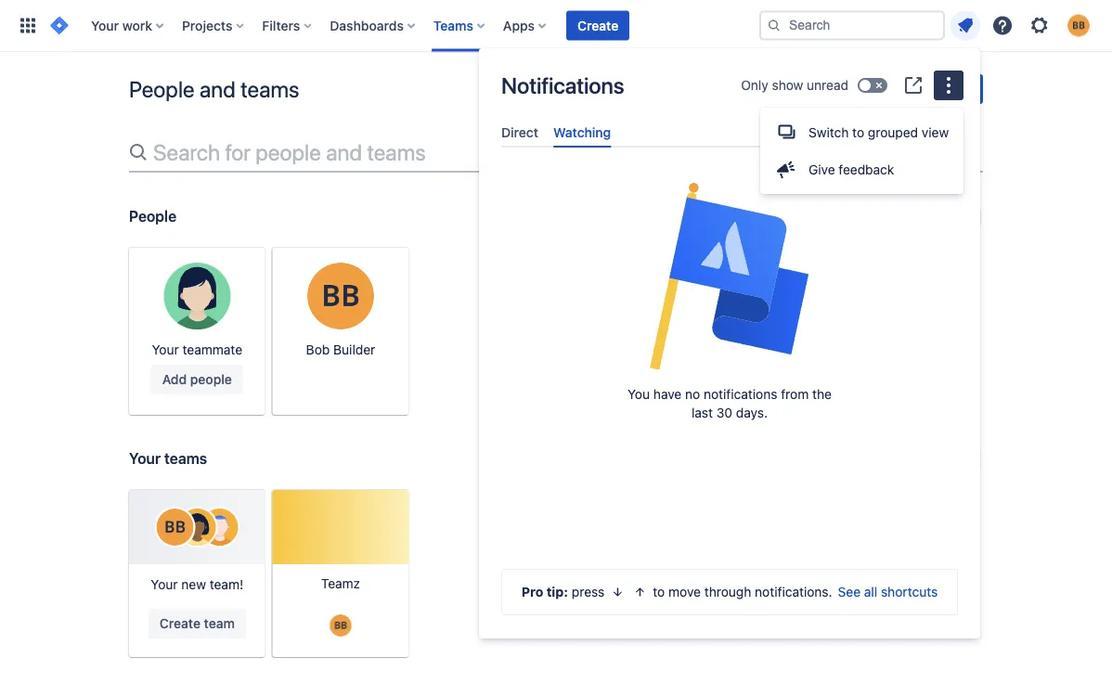 Task type: vqa. For each thing, say whether or not it's contained in the screenshot.
the bottommost 'and'
yes



Task type: locate. For each thing, give the bounding box(es) containing it.
0 vertical spatial and
[[200, 76, 236, 102]]

0 vertical spatial teams
[[241, 76, 300, 102]]

to right arrow up image
[[653, 585, 665, 600]]

you
[[628, 387, 650, 402]]

create team button down the your new team!
[[148, 609, 246, 639]]

create team button
[[790, 74, 888, 104], [148, 609, 246, 639]]

to right switch
[[853, 124, 865, 140]]

your work button
[[85, 11, 171, 40]]

0 horizontal spatial add
[[162, 372, 187, 387]]

2 vertical spatial create
[[160, 616, 201, 631]]

create inside create button
[[578, 18, 619, 33]]

2 people from the top
[[129, 208, 177, 225]]

create team down the your new team!
[[160, 616, 235, 631]]

add people button up view
[[891, 74, 983, 104]]

add left more image
[[902, 81, 927, 97]]

create down new
[[160, 616, 201, 631]]

people
[[129, 76, 195, 102], [129, 208, 177, 225]]

jira software image
[[48, 14, 71, 37], [48, 14, 71, 37]]

your inside "popup button"
[[91, 18, 119, 33]]

manage users link
[[678, 74, 786, 104]]

add people button down your teammate
[[151, 365, 243, 395]]

add people down your teammate
[[162, 372, 232, 387]]

team
[[846, 81, 876, 97], [204, 616, 235, 631]]

people inside "element"
[[190, 372, 232, 387]]

tab list
[[494, 117, 966, 148]]

add people button inside people "element"
[[151, 365, 243, 395]]

0 vertical spatial people
[[930, 81, 972, 97]]

last
[[692, 406, 713, 421]]

1 vertical spatial add people
[[162, 372, 232, 387]]

notifications
[[501, 72, 624, 98]]

0 vertical spatial create
[[578, 18, 619, 33]]

1 vertical spatial people
[[129, 208, 177, 225]]

0 horizontal spatial create
[[160, 616, 201, 631]]

switch to grouped view button
[[761, 113, 964, 151]]

to move through notifications.
[[653, 585, 833, 600]]

unread
[[807, 78, 849, 93]]

create team inside your teams element
[[160, 616, 235, 631]]

watching tab panel
[[494, 148, 966, 165]]

0 horizontal spatial create team button
[[148, 609, 246, 639]]

days.
[[736, 406, 768, 421]]

view
[[922, 124, 949, 140]]

team down team!
[[204, 616, 235, 631]]

add down your teammate
[[162, 372, 187, 387]]

dashboards button
[[324, 11, 422, 40]]

1 horizontal spatial and
[[326, 139, 362, 165]]

your inside people "element"
[[152, 342, 179, 358]]

your
[[91, 18, 119, 33], [152, 342, 179, 358], [129, 450, 161, 468], [151, 577, 178, 592]]

0 vertical spatial create team button
[[790, 74, 888, 104]]

notifications dialog
[[479, 48, 981, 639]]

0 horizontal spatial people
[[190, 372, 232, 387]]

you have no notifications from the last 30 days.
[[628, 387, 832, 421]]

banner containing your work
[[0, 0, 1112, 52]]

add
[[902, 81, 927, 97], [162, 372, 187, 387]]

and
[[200, 76, 236, 102], [326, 139, 362, 165]]

1 horizontal spatial team
[[846, 81, 876, 97]]

notifications
[[704, 387, 778, 402]]

1 vertical spatial to
[[653, 585, 665, 600]]

1 horizontal spatial add
[[902, 81, 927, 97]]

add people
[[902, 81, 972, 97], [162, 372, 232, 387]]

add people button
[[891, 74, 983, 104], [151, 365, 243, 395]]

projects button
[[176, 11, 251, 40]]

1 vertical spatial people
[[256, 139, 321, 165]]

your teammate
[[152, 342, 242, 358]]

for
[[225, 139, 251, 165]]

2 horizontal spatial create
[[801, 81, 842, 97]]

users
[[741, 81, 775, 97]]

pro
[[522, 585, 544, 600]]

1 horizontal spatial create team
[[801, 81, 876, 97]]

people and teams
[[129, 76, 300, 102]]

arrow up image
[[633, 585, 648, 600]]

teamz
[[321, 576, 360, 591]]

your new team!
[[151, 577, 244, 592]]

create team
[[801, 81, 876, 97], [160, 616, 235, 631]]

0 vertical spatial create team
[[801, 81, 876, 97]]

atlas
[[924, 209, 955, 225]]

1 people from the top
[[129, 76, 195, 102]]

arrow down image
[[610, 585, 625, 600]]

people for people
[[129, 208, 177, 225]]

grouped
[[868, 124, 918, 140]]

create up notifications
[[578, 18, 619, 33]]

people right for
[[256, 139, 321, 165]]

switch
[[809, 124, 849, 140]]

group
[[761, 108, 964, 194]]

open notifications in a new tab image
[[903, 74, 925, 97]]

all
[[864, 585, 878, 600]]

2 horizontal spatial teams
[[367, 139, 426, 165]]

give feedback
[[809, 162, 895, 177]]

teams
[[434, 18, 474, 33]]

teamz image
[[273, 490, 409, 565]]

1 horizontal spatial to
[[853, 124, 865, 140]]

appswitcher icon image
[[17, 14, 39, 37]]

team up switch to grouped view button
[[846, 81, 876, 97]]

to inside "notifications" dialog
[[653, 585, 665, 600]]

1 horizontal spatial create
[[578, 18, 619, 33]]

add inside people "element"
[[162, 372, 187, 387]]

add people up view
[[902, 81, 972, 97]]

to
[[853, 124, 865, 140], [653, 585, 665, 600]]

0 horizontal spatial team
[[204, 616, 235, 631]]

1 horizontal spatial add people button
[[891, 74, 983, 104]]

create
[[578, 18, 619, 33], [801, 81, 842, 97], [160, 616, 201, 631]]

1 vertical spatial add
[[162, 372, 187, 387]]

from
[[781, 387, 809, 402]]

people up the search
[[129, 76, 195, 102]]

move
[[669, 585, 701, 600]]

see all shortcuts button
[[838, 583, 938, 602]]

0 vertical spatial add
[[902, 81, 927, 97]]

teams
[[241, 76, 300, 102], [367, 139, 426, 165], [164, 450, 207, 468]]

2 vertical spatial teams
[[164, 450, 207, 468]]

0 horizontal spatial to
[[653, 585, 665, 600]]

give
[[809, 162, 835, 177]]

show
[[772, 78, 804, 93]]

people right open notifications in a new tab icon
[[930, 81, 972, 97]]

0 vertical spatial team
[[846, 81, 876, 97]]

work
[[122, 18, 152, 33]]

press
[[572, 585, 605, 600]]

create team button up switch
[[790, 74, 888, 104]]

people down teammate
[[190, 372, 232, 387]]

bob builder
[[306, 342, 375, 358]]

feedback
[[839, 162, 895, 177]]

tab list containing direct
[[494, 117, 966, 148]]

0 vertical spatial people
[[129, 76, 195, 102]]

30
[[717, 406, 733, 421]]

people for add people button in the people "element"
[[190, 372, 232, 387]]

1 vertical spatial create team button
[[148, 609, 246, 639]]

search for people and teams
[[153, 139, 426, 165]]

to inside button
[[853, 124, 865, 140]]

banner
[[0, 0, 1112, 52]]

create team up switch
[[801, 81, 876, 97]]

0 horizontal spatial add people button
[[151, 365, 243, 395]]

0 vertical spatial add people
[[902, 81, 972, 97]]

0 horizontal spatial add people
[[162, 372, 232, 387]]

1 vertical spatial add people button
[[151, 365, 243, 395]]

notifications.
[[755, 585, 833, 600]]

1 vertical spatial create
[[801, 81, 842, 97]]

2 vertical spatial people
[[190, 372, 232, 387]]

apps
[[503, 18, 535, 33]]

people
[[930, 81, 972, 97], [256, 139, 321, 165], [190, 372, 232, 387]]

1 horizontal spatial people
[[256, 139, 321, 165]]

1 vertical spatial team
[[204, 616, 235, 631]]

2 horizontal spatial people
[[930, 81, 972, 97]]

0 horizontal spatial create team
[[160, 616, 235, 631]]

your for your teammate
[[152, 342, 179, 358]]

1 vertical spatial create team
[[160, 616, 235, 631]]

with
[[894, 209, 920, 225]]

settings image
[[1029, 14, 1051, 37]]

people down the search
[[129, 208, 177, 225]]

0 vertical spatial to
[[853, 124, 865, 140]]

Search field
[[760, 11, 945, 40]]

more search options with atlas button
[[764, 202, 983, 232]]

tab list inside "notifications" dialog
[[494, 117, 966, 148]]

1 horizontal spatial add people
[[902, 81, 972, 97]]

0 vertical spatial add people button
[[891, 74, 983, 104]]

create up switch
[[801, 81, 842, 97]]



Task type: describe. For each thing, give the bounding box(es) containing it.
primary element
[[11, 0, 760, 52]]

teamz link
[[273, 490, 409, 663]]

filters button
[[257, 11, 319, 40]]

more search options with atlas
[[765, 209, 955, 225]]

help image
[[992, 14, 1014, 37]]

create team for right the create team button
[[801, 81, 876, 97]]

more
[[765, 209, 797, 225]]

1 horizontal spatial create team button
[[790, 74, 888, 104]]

your work
[[91, 18, 152, 33]]

team!
[[210, 577, 244, 592]]

people element
[[129, 248, 983, 415]]

0 horizontal spatial and
[[200, 76, 236, 102]]

apps button
[[498, 11, 554, 40]]

1 horizontal spatial teams
[[241, 76, 300, 102]]

bob builder link
[[273, 248, 409, 415]]

more image
[[938, 74, 960, 97]]

have
[[654, 387, 682, 402]]

your for your new team!
[[151, 577, 178, 592]]

search
[[800, 209, 842, 225]]

your teams
[[129, 450, 207, 468]]

group containing switch to grouped view
[[761, 108, 964, 194]]

people for people and teams
[[129, 76, 195, 102]]

your teams element
[[129, 490, 983, 663]]

manage
[[689, 81, 738, 97]]

your for your teams
[[129, 450, 161, 468]]

add for add people button in the people "element"
[[162, 372, 187, 387]]

pro tip: press
[[522, 585, 605, 600]]

teams button
[[428, 11, 492, 40]]

give feedback button
[[761, 151, 964, 189]]

no
[[685, 387, 700, 402]]

watching
[[553, 124, 611, 140]]

1 vertical spatial teams
[[367, 139, 426, 165]]

your profile and settings image
[[1068, 14, 1090, 37]]

1 vertical spatial and
[[326, 139, 362, 165]]

bob builder image
[[330, 615, 352, 637]]

switch to grouped view
[[809, 124, 949, 140]]

add for topmost add people button
[[902, 81, 927, 97]]

bob
[[306, 342, 330, 358]]

notifications image
[[955, 14, 977, 37]]

team inside your teams element
[[204, 616, 235, 631]]

projects
[[182, 18, 233, 33]]

people for topmost add people button
[[930, 81, 972, 97]]

tip:
[[547, 585, 568, 600]]

through
[[705, 585, 752, 600]]

create button
[[567, 11, 630, 40]]

only show unread
[[741, 78, 849, 93]]

see
[[838, 585, 861, 600]]

options
[[845, 209, 891, 225]]

dashboards
[[330, 18, 404, 33]]

manage users
[[689, 81, 775, 97]]

only
[[741, 78, 769, 93]]

search
[[153, 139, 220, 165]]

teammate
[[182, 342, 242, 358]]

direct
[[501, 124, 539, 140]]

search image
[[767, 18, 782, 33]]

create inside your teams element
[[160, 616, 201, 631]]

shortcuts
[[881, 585, 938, 600]]

the
[[813, 387, 832, 402]]

create team for the create team button inside the your teams element
[[160, 616, 235, 631]]

filters
[[262, 18, 300, 33]]

create team button inside your teams element
[[148, 609, 246, 639]]

0 horizontal spatial teams
[[164, 450, 207, 468]]

see all shortcuts
[[838, 585, 938, 600]]

new
[[181, 577, 206, 592]]

add people inside people "element"
[[162, 372, 232, 387]]

your for your work
[[91, 18, 119, 33]]

builder
[[333, 342, 375, 358]]



